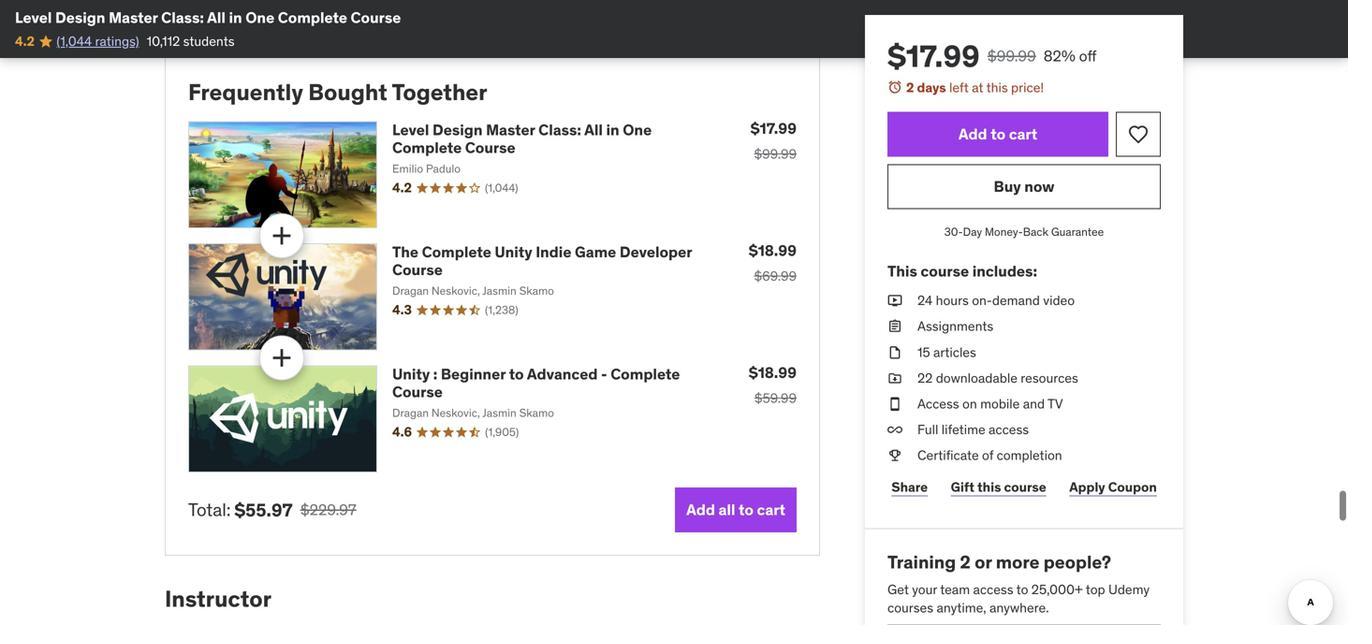 Task type: locate. For each thing, give the bounding box(es) containing it.
1 horizontal spatial 4.2
[[392, 179, 412, 196]]

neskovic,
[[432, 284, 480, 298], [432, 406, 480, 420]]

0 vertical spatial 4.2
[[15, 33, 35, 50]]

jasmin inside unity : beginner to advanced - complete course dragan neskovic, jasmin skamo
[[482, 406, 517, 420]]

to
[[991, 125, 1006, 144], [509, 365, 524, 384], [739, 500, 754, 520], [1017, 582, 1029, 598]]

at
[[972, 79, 984, 96]]

xsmall image for 15 articles
[[888, 343, 903, 362]]

course up 4.6
[[392, 383, 443, 402]]

level design master class: all in one complete course
[[15, 8, 401, 27]]

all
[[207, 8, 226, 27], [584, 120, 603, 140]]

design up padulo
[[433, 120, 483, 140]]

course up the 4.3
[[392, 260, 443, 280]]

1 horizontal spatial add
[[959, 125, 988, 144]]

course
[[351, 8, 401, 27], [465, 138, 516, 157], [392, 260, 443, 280], [392, 383, 443, 402]]

0 horizontal spatial add
[[686, 500, 715, 520]]

wishlist image
[[1127, 123, 1150, 146]]

skamo inside unity : beginner to advanced - complete course dragan neskovic, jasmin skamo
[[519, 406, 554, 420]]

dragan inside unity : beginner to advanced - complete course dragan neskovic, jasmin skamo
[[392, 406, 429, 420]]

level for level design master class: all in one complete course emilio padulo
[[392, 120, 429, 140]]

2 jasmin from the top
[[482, 406, 517, 420]]

1 vertical spatial jasmin
[[482, 406, 517, 420]]

10,112
[[147, 33, 180, 50]]

1 vertical spatial master
[[486, 120, 535, 140]]

course inside level design master class: all in one complete course emilio padulo
[[465, 138, 516, 157]]

1 vertical spatial $17.99
[[751, 119, 797, 138]]

1 jasmin from the top
[[482, 284, 517, 298]]

1 skamo from the top
[[519, 284, 554, 298]]

0 horizontal spatial master
[[109, 8, 158, 27]]

one inside level design master class: all in one complete course emilio padulo
[[623, 120, 652, 140]]

1 vertical spatial skamo
[[519, 406, 554, 420]]

$55.97
[[234, 499, 293, 522]]

apply coupon button
[[1066, 469, 1161, 506]]

0 horizontal spatial 4.2
[[15, 33, 35, 50]]

certificate
[[918, 447, 979, 464]]

xsmall image
[[888, 292, 903, 310], [888, 318, 903, 336], [888, 343, 903, 362], [888, 395, 903, 413], [888, 447, 903, 465]]

0 vertical spatial class:
[[161, 8, 204, 27]]

$17.99 for $17.99 $99.99
[[751, 119, 797, 138]]

4 xsmall image from the top
[[888, 395, 903, 413]]

master inside level design master class: all in one complete course emilio padulo
[[486, 120, 535, 140]]

$18.99
[[749, 241, 797, 260], [749, 363, 797, 383]]

this right gift
[[978, 479, 1001, 496]]

indie
[[536, 243, 572, 262]]

xsmall image left access
[[888, 395, 903, 413]]

0 vertical spatial $17.99
[[888, 37, 980, 75]]

complete inside the complete unity indie game developer course dragan neskovic, jasmin skamo
[[422, 243, 491, 262]]

all
[[719, 500, 736, 520]]

xsmall image left 24
[[888, 292, 903, 310]]

add for add to cart
[[959, 125, 988, 144]]

to inside unity : beginner to advanced - complete course dragan neskovic, jasmin skamo
[[509, 365, 524, 384]]

1 horizontal spatial master
[[486, 120, 535, 140]]

0 horizontal spatial one
[[246, 8, 275, 27]]

$17.99 $99.99
[[751, 119, 797, 162]]

complete right the
[[422, 243, 491, 262]]

course
[[921, 262, 969, 281], [1004, 479, 1047, 496]]

more
[[996, 551, 1040, 574]]

this right at
[[987, 79, 1008, 96]]

course up hours in the top right of the page
[[921, 262, 969, 281]]

xsmall image up share
[[888, 447, 903, 465]]

design up "(1,044" on the left of the page
[[55, 8, 105, 27]]

one for level design master class: all in one complete course emilio padulo
[[623, 120, 652, 140]]

this
[[888, 262, 918, 281]]

2 $18.99 from the top
[[749, 363, 797, 383]]

access inside training 2 or more people? get your team access to 25,000+ top udemy courses anytime, anywhere.
[[973, 582, 1014, 598]]

0 vertical spatial access
[[989, 421, 1029, 438]]

0 vertical spatial $18.99
[[749, 241, 797, 260]]

neskovic, inside the complete unity indie game developer course dragan neskovic, jasmin skamo
[[432, 284, 480, 298]]

course inside unity : beginner to advanced - complete course dragan neskovic, jasmin skamo
[[392, 383, 443, 402]]

1 vertical spatial $99.99
[[754, 146, 797, 162]]

course up (1,044)
[[465, 138, 516, 157]]

0 horizontal spatial $17.99
[[751, 119, 797, 138]]

add down 2 days left at this price!
[[959, 125, 988, 144]]

1 horizontal spatial all
[[584, 120, 603, 140]]

1 dragan from the top
[[392, 284, 429, 298]]

0 vertical spatial unity
[[495, 243, 532, 262]]

1 vertical spatial xsmall image
[[888, 421, 903, 439]]

add to cart button
[[888, 112, 1109, 157]]

class:
[[161, 8, 204, 27], [539, 120, 581, 140]]

total:
[[188, 499, 231, 521]]

xsmall image for full
[[888, 421, 903, 439]]

0 vertical spatial neskovic,
[[432, 284, 480, 298]]

lifetime
[[942, 421, 986, 438]]

xsmall image down this
[[888, 318, 903, 336]]

on-
[[972, 292, 992, 309]]

0 vertical spatial one
[[246, 8, 275, 27]]

$18.99 up $59.99
[[749, 363, 797, 383]]

class: for level design master class: all in one complete course
[[161, 8, 204, 27]]

bought
[[308, 78, 388, 106]]

all for level design master class: all in one complete course
[[207, 8, 226, 27]]

add all to cart button
[[675, 488, 797, 533]]

jasmin up (1,238)
[[482, 284, 517, 298]]

$17.99
[[888, 37, 980, 75], [751, 119, 797, 138]]

design for level design master class: all in one complete course
[[55, 8, 105, 27]]

course inside the complete unity indie game developer course dragan neskovic, jasmin skamo
[[392, 260, 443, 280]]

1 vertical spatial unity
[[392, 365, 430, 384]]

2 xsmall image from the top
[[888, 318, 903, 336]]

2 dragan from the top
[[392, 406, 429, 420]]

1 vertical spatial class:
[[539, 120, 581, 140]]

$99.99 inside $17.99 $99.99
[[754, 146, 797, 162]]

1 horizontal spatial in
[[606, 120, 620, 140]]

15
[[918, 344, 930, 361]]

now
[[1025, 177, 1055, 196]]

padulo
[[426, 161, 461, 176]]

xsmall image
[[888, 369, 903, 388], [888, 421, 903, 439]]

1 vertical spatial in
[[606, 120, 620, 140]]

course down completion
[[1004, 479, 1047, 496]]

0 vertical spatial dragan
[[392, 284, 429, 298]]

includes:
[[973, 262, 1037, 281]]

1 horizontal spatial one
[[623, 120, 652, 140]]

xsmall image for 24 hours on-demand video
[[888, 292, 903, 310]]

0 horizontal spatial cart
[[757, 500, 786, 520]]

1044 reviews element
[[485, 180, 518, 196]]

0 vertical spatial $99.99
[[988, 46, 1036, 66]]

in for level design master class: all in one complete course emilio padulo
[[606, 120, 620, 140]]

0 vertical spatial cart
[[1009, 125, 1038, 144]]

gift this course
[[951, 479, 1047, 496]]

0 vertical spatial skamo
[[519, 284, 554, 298]]

cart down price!
[[1009, 125, 1038, 144]]

5 xsmall image from the top
[[888, 447, 903, 465]]

day
[[963, 225, 982, 239]]

0 horizontal spatial course
[[921, 262, 969, 281]]

0 vertical spatial course
[[921, 262, 969, 281]]

1 horizontal spatial level
[[392, 120, 429, 140]]

1 vertical spatial $18.99
[[749, 363, 797, 383]]

4.2
[[15, 33, 35, 50], [392, 179, 412, 196]]

video
[[1043, 292, 1075, 309]]

class: inside level design master class: all in one complete course emilio padulo
[[539, 120, 581, 140]]

neskovic, inside unity : beginner to advanced - complete course dragan neskovic, jasmin skamo
[[432, 406, 480, 420]]

0 vertical spatial master
[[109, 8, 158, 27]]

complete inside unity : beginner to advanced - complete course dragan neskovic, jasmin skamo
[[611, 365, 680, 384]]

apply coupon
[[1070, 479, 1157, 496]]

xsmall image for access on mobile and tv
[[888, 395, 903, 413]]

$18.99 up $69.99 on the top right of page
[[749, 241, 797, 260]]

$99.99
[[988, 46, 1036, 66], [754, 146, 797, 162]]

master for level design master class: all in one complete course emilio padulo
[[486, 120, 535, 140]]

0 horizontal spatial unity
[[392, 365, 430, 384]]

add left 'all' at the bottom right of the page
[[686, 500, 715, 520]]

this course includes:
[[888, 262, 1037, 281]]

dragan up the 4.3
[[392, 284, 429, 298]]

1 vertical spatial 2
[[960, 551, 971, 574]]

0 horizontal spatial level
[[15, 8, 52, 27]]

neskovic, up beginner
[[432, 284, 480, 298]]

1 vertical spatial all
[[584, 120, 603, 140]]

dragan
[[392, 284, 429, 298], [392, 406, 429, 420]]

full lifetime access
[[918, 421, 1029, 438]]

1 xsmall image from the top
[[888, 292, 903, 310]]

0 horizontal spatial all
[[207, 8, 226, 27]]

25,000+
[[1032, 582, 1083, 598]]

0 vertical spatial add
[[959, 125, 988, 144]]

1 vertical spatial course
[[1004, 479, 1047, 496]]

to right 'all' at the bottom right of the page
[[739, 500, 754, 520]]

2 xsmall image from the top
[[888, 421, 903, 439]]

0 horizontal spatial $99.99
[[754, 146, 797, 162]]

jasmin up (1,905)
[[482, 406, 517, 420]]

skamo inside the complete unity indie game developer course dragan neskovic, jasmin skamo
[[519, 284, 554, 298]]

(1,044)
[[485, 181, 518, 195]]

0 vertical spatial in
[[229, 8, 242, 27]]

1 horizontal spatial $17.99
[[888, 37, 980, 75]]

1 horizontal spatial design
[[433, 120, 483, 140]]

xsmall image for certificate of completion
[[888, 447, 903, 465]]

1 vertical spatial level
[[392, 120, 429, 140]]

hours
[[936, 292, 969, 309]]

the complete unity indie game developer course dragan neskovic, jasmin skamo
[[392, 243, 692, 298]]

0 horizontal spatial class:
[[161, 8, 204, 27]]

1 vertical spatial this
[[978, 479, 1001, 496]]

unity : beginner to advanced - complete course link
[[392, 365, 680, 402]]

4.2 left "(1,044" on the left of the page
[[15, 33, 35, 50]]

2 neskovic, from the top
[[432, 406, 480, 420]]

complete up padulo
[[392, 138, 462, 157]]

access
[[989, 421, 1029, 438], [973, 582, 1014, 598]]

level design master class: all in one complete course link
[[392, 120, 652, 157]]

xsmall image left full on the right bottom of the page
[[888, 421, 903, 439]]

1 vertical spatial add
[[686, 500, 715, 520]]

skamo
[[519, 284, 554, 298], [519, 406, 554, 420]]

buy now button
[[888, 164, 1161, 209]]

4.2 down emilio
[[392, 179, 412, 196]]

skamo down the complete unity indie game developer course link
[[519, 284, 554, 298]]

1 vertical spatial one
[[623, 120, 652, 140]]

1 $18.99 from the top
[[749, 241, 797, 260]]

2 right alarm image
[[906, 79, 914, 96]]

in inside level design master class: all in one complete course emilio padulo
[[606, 120, 620, 140]]

articles
[[934, 344, 976, 361]]

1 horizontal spatial 2
[[960, 551, 971, 574]]

to up anywhere.
[[1017, 582, 1029, 598]]

unity left indie
[[495, 243, 532, 262]]

complete right -
[[611, 365, 680, 384]]

(1,044
[[57, 33, 92, 50]]

in
[[229, 8, 242, 27], [606, 120, 620, 140]]

instructor
[[165, 585, 272, 613]]

together
[[392, 78, 487, 106]]

0 horizontal spatial in
[[229, 8, 242, 27]]

developer
[[620, 243, 692, 262]]

1 horizontal spatial unity
[[495, 243, 532, 262]]

total: $55.97 $229.97
[[188, 499, 356, 522]]

1 horizontal spatial $99.99
[[988, 46, 1036, 66]]

level inside level design master class: all in one complete course emilio padulo
[[392, 120, 429, 140]]

cart right 'all' at the bottom right of the page
[[757, 500, 786, 520]]

design inside level design master class: all in one complete course emilio padulo
[[433, 120, 483, 140]]

$99.99 inside $17.99 $99.99 82% off
[[988, 46, 1036, 66]]

master up ratings)
[[109, 8, 158, 27]]

0 vertical spatial xsmall image
[[888, 369, 903, 388]]

skamo down unity : beginner to advanced - complete course link on the bottom of page
[[519, 406, 554, 420]]

0 vertical spatial level
[[15, 8, 52, 27]]

advanced
[[527, 365, 598, 384]]

1 vertical spatial 4.2
[[392, 179, 412, 196]]

0 horizontal spatial design
[[55, 8, 105, 27]]

1 vertical spatial access
[[973, 582, 1014, 598]]

all inside level design master class: all in one complete course emilio padulo
[[584, 120, 603, 140]]

1 vertical spatial design
[[433, 120, 483, 140]]

1 vertical spatial neskovic,
[[432, 406, 480, 420]]

2 skamo from the top
[[519, 406, 554, 420]]

to right beginner
[[509, 365, 524, 384]]

0 horizontal spatial 2
[[906, 79, 914, 96]]

apply
[[1070, 479, 1106, 496]]

dragan inside the complete unity indie game developer course dragan neskovic, jasmin skamo
[[392, 284, 429, 298]]

unity left :
[[392, 365, 430, 384]]

1 horizontal spatial class:
[[539, 120, 581, 140]]

1 neskovic, from the top
[[432, 284, 480, 298]]

xsmall image left 22
[[888, 369, 903, 388]]

1 xsmall image from the top
[[888, 369, 903, 388]]

neskovic, down beginner
[[432, 406, 480, 420]]

master up (1,044)
[[486, 120, 535, 140]]

dragan up 4.6
[[392, 406, 429, 420]]

access down mobile
[[989, 421, 1029, 438]]

level
[[15, 8, 52, 27], [392, 120, 429, 140]]

cart
[[1009, 125, 1038, 144], [757, 500, 786, 520]]

1 vertical spatial dragan
[[392, 406, 429, 420]]

0 vertical spatial all
[[207, 8, 226, 27]]

xsmall image left 15
[[888, 343, 903, 362]]

0 vertical spatial design
[[55, 8, 105, 27]]

access down or
[[973, 582, 1014, 598]]

xsmall image for 22
[[888, 369, 903, 388]]

(1,238)
[[485, 303, 518, 318]]

back
[[1023, 225, 1049, 239]]

demand
[[992, 292, 1040, 309]]

2 left or
[[960, 551, 971, 574]]

3 xsmall image from the top
[[888, 343, 903, 362]]

jasmin inside the complete unity indie game developer course dragan neskovic, jasmin skamo
[[482, 284, 517, 298]]

0 vertical spatial jasmin
[[482, 284, 517, 298]]

$59.99
[[755, 390, 797, 407]]



Task type: vqa. For each thing, say whether or not it's contained in the screenshot.
"$229.97"
yes



Task type: describe. For each thing, give the bounding box(es) containing it.
guarantee
[[1051, 225, 1104, 239]]

-
[[601, 365, 607, 384]]

gift
[[951, 479, 975, 496]]

design for level design master class: all in one complete course emilio padulo
[[433, 120, 483, 140]]

courses
[[888, 600, 934, 617]]

buy
[[994, 177, 1021, 196]]

tv
[[1048, 396, 1063, 412]]

full
[[918, 421, 939, 438]]

unity inside the complete unity indie game developer course dragan neskovic, jasmin skamo
[[495, 243, 532, 262]]

complete up frequently bought together
[[278, 8, 347, 27]]

22
[[918, 370, 933, 387]]

alarm image
[[888, 80, 903, 95]]

udemy
[[1109, 582, 1150, 598]]

22 downloadable resources
[[918, 370, 1079, 387]]

assignments
[[918, 318, 994, 335]]

the complete unity indie game developer course link
[[392, 243, 692, 280]]

$18.99 $69.99
[[749, 241, 797, 285]]

1 horizontal spatial cart
[[1009, 125, 1038, 144]]

1 vertical spatial cart
[[757, 500, 786, 520]]

2 inside training 2 or more people? get your team access to 25,000+ top udemy courses anytime, anywhere.
[[960, 551, 971, 574]]

money-
[[985, 225, 1023, 239]]

training 2 or more people? get your team access to 25,000+ top udemy courses anytime, anywhere.
[[888, 551, 1150, 617]]

add to cart
[[959, 125, 1038, 144]]

get
[[888, 582, 909, 598]]

15 articles
[[918, 344, 976, 361]]

82%
[[1044, 46, 1076, 66]]

complete inside level design master class: all in one complete course emilio padulo
[[392, 138, 462, 157]]

10,112 students
[[147, 33, 235, 50]]

course up bought
[[351, 8, 401, 27]]

buy now
[[994, 177, 1055, 196]]

access
[[918, 396, 959, 412]]

30-day money-back guarantee
[[945, 225, 1104, 239]]

game
[[575, 243, 616, 262]]

the
[[392, 243, 419, 262]]

students
[[183, 33, 235, 50]]

to down 2 days left at this price!
[[991, 125, 1006, 144]]

master for level design master class: all in one complete course
[[109, 8, 158, 27]]

$18.99 for the complete unity indie game developer course
[[749, 241, 797, 260]]

0 vertical spatial this
[[987, 79, 1008, 96]]

left
[[949, 79, 969, 96]]

top
[[1086, 582, 1106, 598]]

mobile
[[980, 396, 1020, 412]]

add all to cart
[[686, 500, 786, 520]]

1 horizontal spatial course
[[1004, 479, 1047, 496]]

$18.99 for unity : beginner to advanced - complete course
[[749, 363, 797, 383]]

unity : beginner to advanced - complete course dragan neskovic, jasmin skamo
[[392, 365, 680, 420]]

ratings)
[[95, 33, 139, 50]]

(1,044 ratings)
[[57, 33, 139, 50]]

24 hours on-demand video
[[918, 292, 1075, 309]]

1238 reviews element
[[485, 303, 518, 318]]

0 vertical spatial 2
[[906, 79, 914, 96]]

in for level design master class: all in one complete course
[[229, 8, 242, 27]]

to inside training 2 or more people? get your team access to 25,000+ top udemy courses anytime, anywhere.
[[1017, 582, 1029, 598]]

people?
[[1044, 551, 1112, 574]]

of
[[982, 447, 994, 464]]

$17.99 for $17.99 $99.99 82% off
[[888, 37, 980, 75]]

anywhere.
[[990, 600, 1049, 617]]

2 days left at this price!
[[906, 79, 1044, 96]]

$18.99 $59.99
[[749, 363, 797, 407]]

4.6
[[392, 424, 412, 441]]

frequently
[[188, 78, 303, 106]]

resources
[[1021, 370, 1079, 387]]

off
[[1079, 46, 1097, 66]]

4.2 for (1,044)
[[392, 179, 412, 196]]

anytime,
[[937, 600, 987, 617]]

emilio
[[392, 161, 423, 176]]

4.2 for (1,044 ratings)
[[15, 33, 35, 50]]

on
[[963, 396, 977, 412]]

unity inside unity : beginner to advanced - complete course dragan neskovic, jasmin skamo
[[392, 365, 430, 384]]

24
[[918, 292, 933, 309]]

gift this course link
[[947, 469, 1051, 506]]

frequently bought together
[[188, 78, 487, 106]]

team
[[940, 582, 970, 598]]

$69.99
[[754, 268, 797, 285]]

share
[[892, 479, 928, 496]]

days
[[917, 79, 946, 96]]

$229.97
[[300, 500, 356, 520]]

one for level design master class: all in one complete course
[[246, 8, 275, 27]]

access on mobile and tv
[[918, 396, 1063, 412]]

level design master class: all in one complete course emilio padulo
[[392, 120, 652, 176]]

level for level design master class: all in one complete course
[[15, 8, 52, 27]]

$17.99 $99.99 82% off
[[888, 37, 1097, 75]]

downloadable
[[936, 370, 1018, 387]]

training
[[888, 551, 956, 574]]

30-
[[945, 225, 963, 239]]

$99.99 for $17.99 $99.99 82% off
[[988, 46, 1036, 66]]

beginner
[[441, 365, 506, 384]]

all for level design master class: all in one complete course emilio padulo
[[584, 120, 603, 140]]

completion
[[997, 447, 1062, 464]]

xsmall image for assignments
[[888, 318, 903, 336]]

4.3
[[392, 302, 412, 319]]

1905 reviews element
[[485, 425, 519, 441]]

coupon
[[1108, 479, 1157, 496]]

class: for level design master class: all in one complete course emilio padulo
[[539, 120, 581, 140]]

(1,905)
[[485, 425, 519, 440]]

$99.99 for $17.99 $99.99
[[754, 146, 797, 162]]

:
[[433, 365, 438, 384]]

share button
[[888, 469, 932, 506]]

add for add all to cart
[[686, 500, 715, 520]]

and
[[1023, 396, 1045, 412]]

certificate of completion
[[918, 447, 1062, 464]]

or
[[975, 551, 992, 574]]



